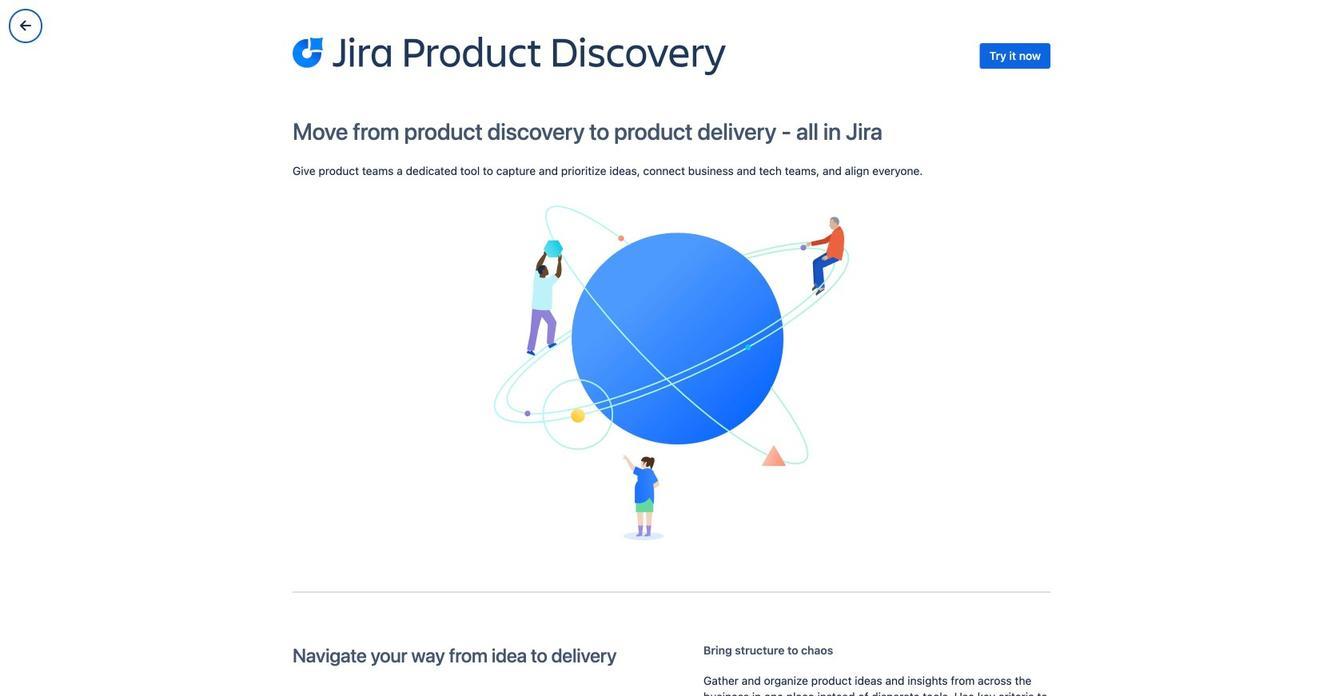 Task type: describe. For each thing, give the bounding box(es) containing it.
confluence image
[[352, 666, 371, 685]]

Search field
[[1043, 9, 1203, 35]]



Task type: locate. For each thing, give the bounding box(es) containing it.
close drawer image
[[16, 16, 35, 35]]

banner
[[0, 0, 1343, 45]]

list
[[176, 0, 1043, 44]]

top element
[[10, 0, 1043, 44]]

tab list
[[345, 536, 1214, 561]]

group
[[6, 45, 154, 130]]

atlassian image
[[42, 12, 160, 32], [42, 12, 160, 32]]

dialog
[[0, 0, 1343, 697]]



Task type: vqa. For each thing, say whether or not it's contained in the screenshot.
"of" within the Add Manager Information In Your Identity Provider, And Show A Tree Of Manager And Direct Reports On Profiles
no



